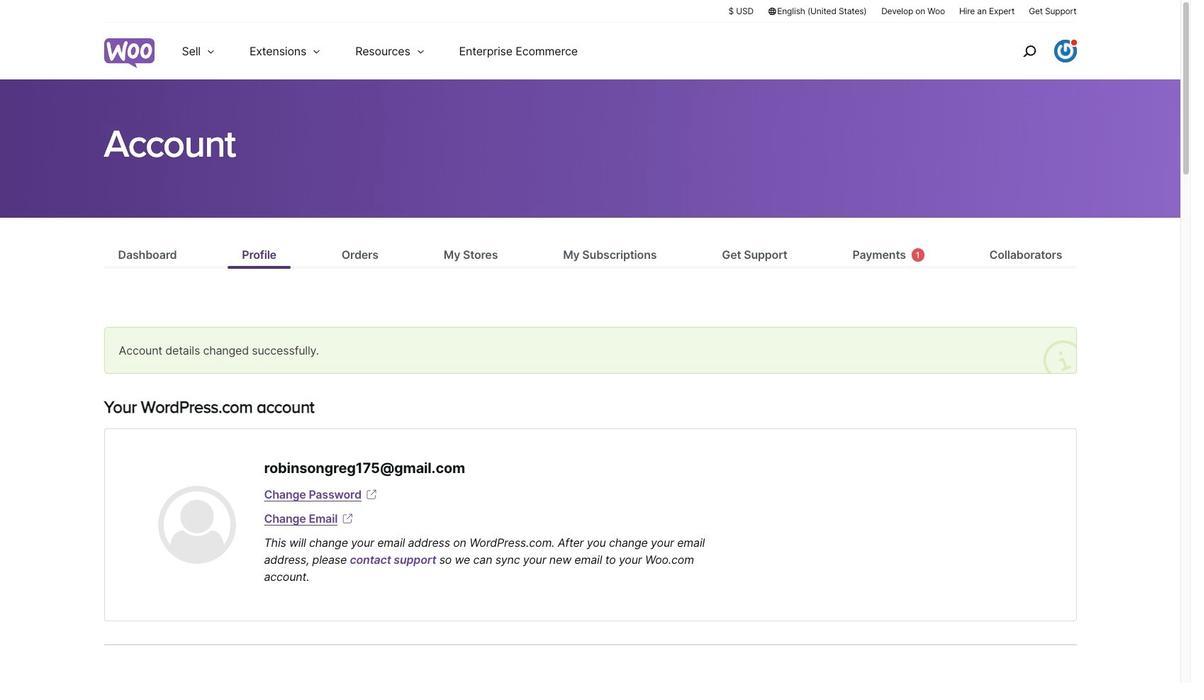 Task type: describe. For each thing, give the bounding box(es) containing it.
external link image
[[364, 487, 379, 501]]

open account menu image
[[1054, 40, 1077, 62]]

external link image
[[341, 511, 355, 526]]



Task type: locate. For each thing, give the bounding box(es) containing it.
search image
[[1018, 40, 1041, 62]]

alert
[[104, 327, 1077, 374]]

service navigation menu element
[[993, 28, 1077, 74]]

gravatar image image
[[158, 486, 236, 564]]



